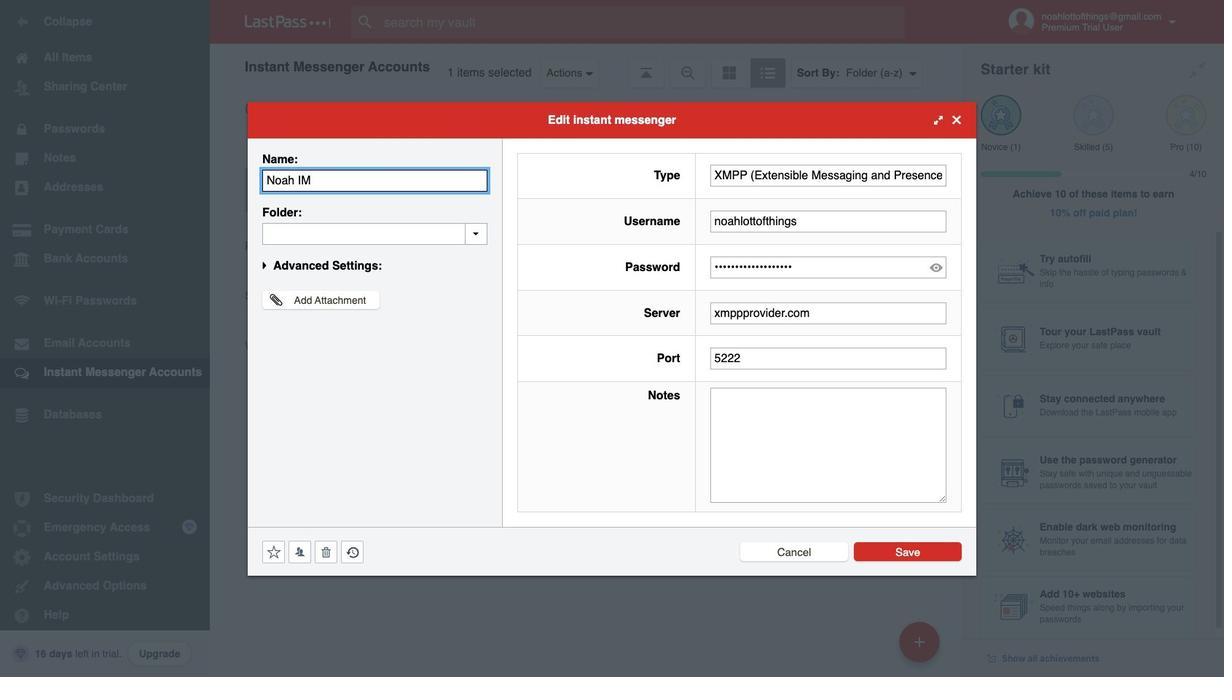 Task type: locate. For each thing, give the bounding box(es) containing it.
new item navigation
[[895, 618, 949, 677]]

dialog
[[248, 102, 977, 576]]

None text field
[[711, 165, 947, 187], [711, 211, 947, 233], [262, 223, 488, 245], [711, 348, 947, 370], [711, 165, 947, 187], [711, 211, 947, 233], [262, 223, 488, 245], [711, 348, 947, 370]]

new item image
[[915, 637, 925, 647]]

main navigation navigation
[[0, 0, 210, 677]]

None password field
[[711, 256, 947, 278]]

None text field
[[262, 170, 488, 191], [711, 302, 947, 324], [711, 388, 947, 503], [262, 170, 488, 191], [711, 302, 947, 324], [711, 388, 947, 503]]

Search search field
[[351, 6, 934, 38]]



Task type: describe. For each thing, give the bounding box(es) containing it.
lastpass image
[[245, 15, 331, 28]]

search my vault text field
[[351, 6, 934, 38]]

vault options navigation
[[210, 44, 964, 87]]



